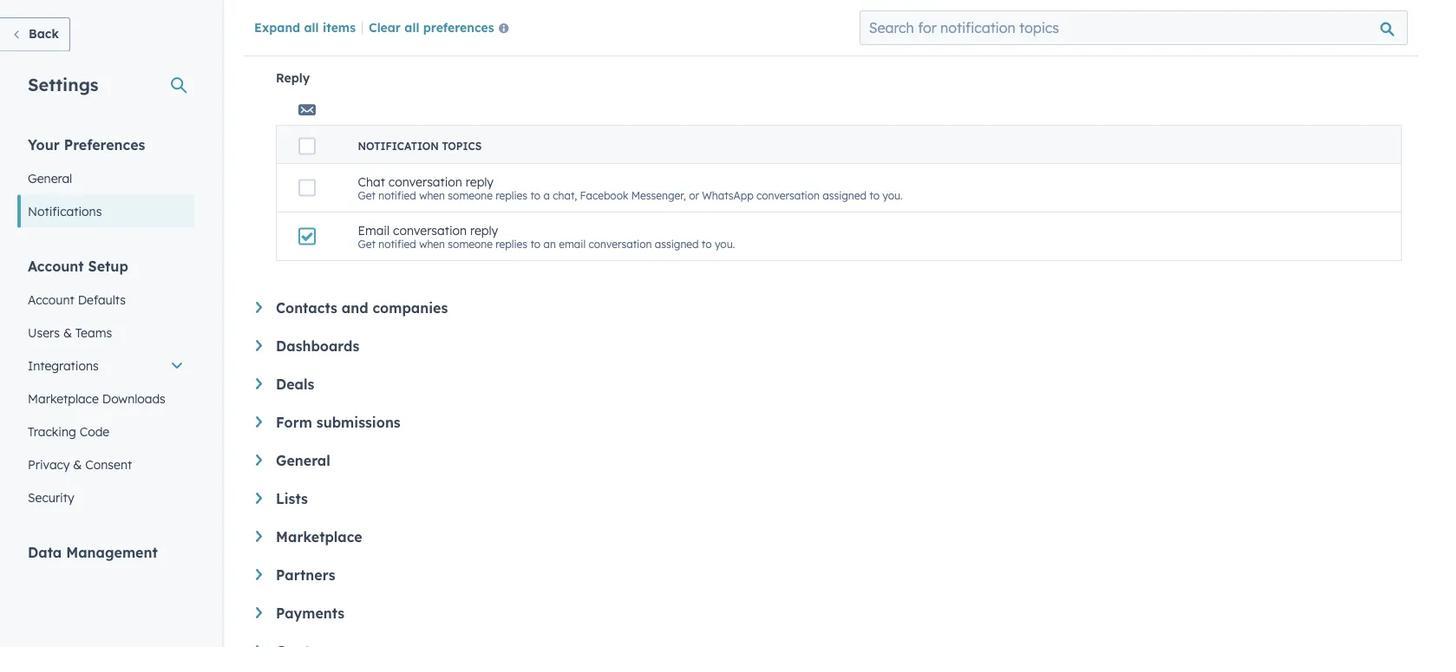 Task type: locate. For each thing, give the bounding box(es) containing it.
notified up companies
[[379, 238, 416, 251]]

5 caret image from the top
[[256, 493, 262, 505]]

defaults
[[78, 292, 126, 307]]

setup
[[88, 257, 128, 275]]

someone left an
[[448, 238, 493, 251]]

& right the privacy
[[73, 457, 82, 472]]

replies for email conversation reply
[[496, 238, 528, 251]]

replies left an
[[496, 238, 528, 251]]

1 vertical spatial caret image
[[256, 532, 262, 543]]

2 all from the left
[[405, 19, 420, 35]]

when
[[419, 189, 445, 202], [419, 238, 445, 251]]

whatsapp
[[703, 189, 754, 202]]

account defaults link
[[17, 283, 194, 316]]

get inside email conversation reply get notified when someone replies to an email conversation assigned to you.
[[358, 238, 376, 251]]

all for expand
[[304, 19, 319, 35]]

items
[[323, 19, 356, 35]]

1 someone from the top
[[448, 189, 493, 202]]

get for email conversation reply
[[358, 238, 376, 251]]

someone
[[448, 189, 493, 202], [448, 238, 493, 251]]

caret image for payments
[[256, 608, 262, 619]]

replies left a
[[496, 189, 528, 202]]

0 vertical spatial when
[[419, 189, 445, 202]]

0 horizontal spatial &
[[63, 325, 72, 340]]

1 vertical spatial assigned
[[655, 238, 699, 251]]

1 vertical spatial marketplace
[[276, 529, 363, 546]]

submissions
[[317, 414, 401, 432]]

you. inside email conversation reply get notified when someone replies to an email conversation assigned to you.
[[715, 238, 736, 251]]

all
[[304, 19, 319, 35], [405, 19, 420, 35]]

and
[[342, 300, 369, 317]]

4 caret image from the top
[[256, 455, 262, 466]]

2 when from the top
[[419, 238, 445, 251]]

integrations button
[[17, 349, 194, 382]]

notifications link
[[17, 195, 194, 228]]

users & teams
[[28, 325, 112, 340]]

account up users
[[28, 292, 74, 307]]

tracking code link
[[17, 415, 194, 448]]

general button
[[256, 453, 1403, 470]]

when down notification topics
[[419, 189, 445, 202]]

clear all preferences button
[[369, 18, 516, 39]]

partners
[[276, 567, 336, 585]]

security
[[28, 490, 74, 505]]

notified inside email conversation reply get notified when someone replies to an email conversation assigned to you.
[[379, 238, 416, 251]]

caret image for deals
[[256, 379, 262, 390]]

reply
[[466, 174, 494, 189], [471, 223, 498, 238]]

replies
[[496, 189, 528, 202], [496, 238, 528, 251]]

email conversation reply get notified when someone replies to an email conversation assigned to you.
[[358, 223, 736, 251]]

2 caret image from the top
[[256, 532, 262, 543]]

caret image inside payments dropdown button
[[256, 608, 262, 619]]

0 horizontal spatial you.
[[715, 238, 736, 251]]

assigned inside chat conversation reply get notified when someone replies to a chat, facebook messenger, or whatsapp conversation assigned to you.
[[823, 189, 867, 202]]

reply left an
[[471, 223, 498, 238]]

marketplace for marketplace downloads
[[28, 391, 99, 406]]

0 vertical spatial general
[[28, 171, 72, 186]]

0 vertical spatial reply
[[466, 174, 494, 189]]

all for clear
[[405, 19, 420, 35]]

6 caret image from the top
[[256, 570, 262, 581]]

marketplace
[[28, 391, 99, 406], [276, 529, 363, 546]]

replies inside email conversation reply get notified when someone replies to an email conversation assigned to you.
[[496, 238, 528, 251]]

2 get from the top
[[358, 238, 376, 251]]

0 vertical spatial &
[[63, 325, 72, 340]]

1 caret image from the top
[[256, 341, 262, 352]]

contacts
[[276, 300, 338, 317]]

replies inside chat conversation reply get notified when someone replies to a chat, facebook messenger, or whatsapp conversation assigned to you.
[[496, 189, 528, 202]]

notification
[[358, 140, 439, 153]]

1 vertical spatial you.
[[715, 238, 736, 251]]

when for email
[[419, 238, 445, 251]]

1 vertical spatial account
[[28, 292, 74, 307]]

your preferences
[[28, 136, 145, 153]]

marketplace up partners
[[276, 529, 363, 546]]

chat conversation reply get notified when someone replies to a chat, facebook messenger, or whatsapp conversation assigned to you.
[[358, 174, 903, 202]]

get inside chat conversation reply get notified when someone replies to a chat, facebook messenger, or whatsapp conversation assigned to you.
[[358, 189, 376, 202]]

1 vertical spatial notified
[[379, 238, 416, 251]]

1 horizontal spatial assigned
[[823, 189, 867, 202]]

2 replies from the top
[[496, 238, 528, 251]]

companies
[[373, 300, 448, 317]]

caret image inside marketplace dropdown button
[[256, 532, 262, 543]]

marketplace inside account setup 'element'
[[28, 391, 99, 406]]

3 caret image from the top
[[256, 608, 262, 619]]

caret image inside contacts and companies dropdown button
[[256, 303, 262, 314]]

all left the items
[[304, 19, 319, 35]]

reply inside chat conversation reply get notified when someone replies to a chat, facebook messenger, or whatsapp conversation assigned to you.
[[466, 174, 494, 189]]

get
[[358, 189, 376, 202], [358, 238, 376, 251]]

expand
[[254, 19, 300, 35]]

0 vertical spatial someone
[[448, 189, 493, 202]]

2 caret image from the top
[[256, 379, 262, 390]]

privacy
[[28, 457, 70, 472]]

1 vertical spatial someone
[[448, 238, 493, 251]]

someone down topics at top
[[448, 189, 493, 202]]

when inside email conversation reply get notified when someone replies to an email conversation assigned to you.
[[419, 238, 445, 251]]

1 vertical spatial get
[[358, 238, 376, 251]]

0 horizontal spatial assigned
[[655, 238, 699, 251]]

consent
[[85, 457, 132, 472]]

&
[[63, 325, 72, 340], [73, 457, 82, 472]]

all inside button
[[405, 19, 420, 35]]

management
[[66, 544, 158, 561]]

assigned inside email conversation reply get notified when someone replies to an email conversation assigned to you.
[[655, 238, 699, 251]]

facebook
[[580, 189, 629, 202]]

conversation down notification topics
[[389, 174, 463, 189]]

2 notified from the top
[[379, 238, 416, 251]]

1 horizontal spatial all
[[405, 19, 420, 35]]

privacy & consent
[[28, 457, 132, 472]]

form submissions
[[276, 414, 401, 432]]

account
[[28, 257, 84, 275], [28, 292, 74, 307]]

Search for notification topics search field
[[860, 10, 1409, 45]]

1 notified from the top
[[379, 189, 416, 202]]

data management
[[28, 544, 158, 561]]

someone inside chat conversation reply get notified when someone replies to a chat, facebook messenger, or whatsapp conversation assigned to you.
[[448, 189, 493, 202]]

1 horizontal spatial &
[[73, 457, 82, 472]]

0 vertical spatial notified
[[379, 189, 416, 202]]

2 account from the top
[[28, 292, 74, 307]]

tracking code
[[28, 424, 110, 439]]

payments
[[276, 605, 345, 623]]

a
[[544, 189, 550, 202]]

notified
[[379, 189, 416, 202], [379, 238, 416, 251]]

form
[[276, 414, 312, 432]]

to
[[531, 189, 541, 202], [870, 189, 880, 202], [531, 238, 541, 251], [702, 238, 712, 251]]

0 vertical spatial assigned
[[823, 189, 867, 202]]

2 vertical spatial caret image
[[256, 608, 262, 619]]

reply down topics at top
[[466, 174, 494, 189]]

back
[[29, 26, 59, 41]]

account setup element
[[17, 257, 194, 514]]

1 vertical spatial general
[[276, 453, 331, 470]]

contacts and companies
[[276, 300, 448, 317]]

0 horizontal spatial all
[[304, 19, 319, 35]]

caret image inside deals dropdown button
[[256, 379, 262, 390]]

email
[[559, 238, 586, 251]]

1 horizontal spatial you.
[[883, 189, 903, 202]]

caret image inside partners dropdown button
[[256, 570, 262, 581]]

tracking
[[28, 424, 76, 439]]

conversation
[[389, 174, 463, 189], [757, 189, 820, 202], [393, 223, 467, 238], [589, 238, 652, 251]]

general
[[28, 171, 72, 186], [276, 453, 331, 470]]

caret image for contacts and companies
[[256, 303, 262, 314]]

0 vertical spatial replies
[[496, 189, 528, 202]]

0 vertical spatial get
[[358, 189, 376, 202]]

someone inside email conversation reply get notified when someone replies to an email conversation assigned to you.
[[448, 238, 493, 251]]

your preferences element
[[17, 135, 194, 228]]

1 all from the left
[[304, 19, 319, 35]]

you. inside chat conversation reply get notified when someone replies to a chat, facebook messenger, or whatsapp conversation assigned to you.
[[883, 189, 903, 202]]

expand all items button
[[254, 19, 356, 35]]

1 vertical spatial &
[[73, 457, 82, 472]]

get down the chat at the left top
[[358, 238, 376, 251]]

account up account defaults
[[28, 257, 84, 275]]

2 someone from the top
[[448, 238, 493, 251]]

general inside the general link
[[28, 171, 72, 186]]

account for account defaults
[[28, 292, 74, 307]]

topics
[[442, 140, 482, 153]]

all right clear
[[405, 19, 420, 35]]

when right the email at the top left of the page
[[419, 238, 445, 251]]

caret image
[[256, 341, 262, 352], [256, 379, 262, 390], [256, 417, 262, 428], [256, 455, 262, 466], [256, 493, 262, 505], [256, 570, 262, 581]]

1 get from the top
[[358, 189, 376, 202]]

assigned
[[823, 189, 867, 202], [655, 238, 699, 251]]

marketplace for marketplace
[[276, 529, 363, 546]]

teams
[[75, 325, 112, 340]]

marketplace down integrations
[[28, 391, 99, 406]]

1 caret image from the top
[[256, 303, 262, 314]]

general down your
[[28, 171, 72, 186]]

0 vertical spatial account
[[28, 257, 84, 275]]

get for chat conversation reply
[[358, 189, 376, 202]]

account defaults
[[28, 292, 126, 307]]

1 account from the top
[[28, 257, 84, 275]]

1 vertical spatial when
[[419, 238, 445, 251]]

3 caret image from the top
[[256, 417, 262, 428]]

caret image for form submissions
[[256, 417, 262, 428]]

notified up the email at the top left of the page
[[379, 189, 416, 202]]

1 replies from the top
[[496, 189, 528, 202]]

lists button
[[256, 491, 1403, 508]]

1 horizontal spatial general
[[276, 453, 331, 470]]

when inside chat conversation reply get notified when someone replies to a chat, facebook messenger, or whatsapp conversation assigned to you.
[[419, 189, 445, 202]]

0 vertical spatial caret image
[[256, 303, 262, 314]]

you.
[[883, 189, 903, 202], [715, 238, 736, 251]]

& right users
[[63, 325, 72, 340]]

integrations
[[28, 358, 99, 373]]

1 vertical spatial reply
[[471, 223, 498, 238]]

chat
[[358, 174, 385, 189]]

caret image
[[256, 303, 262, 314], [256, 532, 262, 543], [256, 608, 262, 619]]

1 horizontal spatial marketplace
[[276, 529, 363, 546]]

caret image inside form submissions dropdown button
[[256, 417, 262, 428]]

caret image inside general dropdown button
[[256, 455, 262, 466]]

0 vertical spatial you.
[[883, 189, 903, 202]]

an
[[544, 238, 556, 251]]

conversation right the email at the top left of the page
[[393, 223, 467, 238]]

get up the email at the top left of the page
[[358, 189, 376, 202]]

0 vertical spatial marketplace
[[28, 391, 99, 406]]

caret image inside lists dropdown button
[[256, 493, 262, 505]]

notified inside chat conversation reply get notified when someone replies to a chat, facebook messenger, or whatsapp conversation assigned to you.
[[379, 189, 416, 202]]

1 when from the top
[[419, 189, 445, 202]]

users
[[28, 325, 60, 340]]

1 vertical spatial replies
[[496, 238, 528, 251]]

privacy & consent link
[[17, 448, 194, 481]]

0 horizontal spatial general
[[28, 171, 72, 186]]

reply inside email conversation reply get notified when someone replies to an email conversation assigned to you.
[[471, 223, 498, 238]]

general down form at the left
[[276, 453, 331, 470]]

0 horizontal spatial marketplace
[[28, 391, 99, 406]]

clear
[[369, 19, 401, 35]]

caret image inside dashboards dropdown button
[[256, 341, 262, 352]]



Task type: vqa. For each thing, say whether or not it's contained in the screenshot.
(3/5)
no



Task type: describe. For each thing, give the bounding box(es) containing it.
chat,
[[553, 189, 577, 202]]

users & teams link
[[17, 316, 194, 349]]

email
[[358, 223, 390, 238]]

when for chat
[[419, 189, 445, 202]]

marketplace downloads
[[28, 391, 166, 406]]

notified for email
[[379, 238, 416, 251]]

preferences
[[423, 19, 494, 35]]

reply for chat conversation reply
[[466, 174, 494, 189]]

security link
[[17, 481, 194, 514]]

notified for chat
[[379, 189, 416, 202]]

caret image for marketplace
[[256, 532, 262, 543]]

caret image for dashboards
[[256, 341, 262, 352]]

dashboards button
[[256, 338, 1403, 355]]

settings
[[28, 73, 99, 95]]

deals button
[[256, 376, 1403, 394]]

caret image for lists
[[256, 493, 262, 505]]

conversation right email
[[589, 238, 652, 251]]

messenger,
[[632, 189, 686, 202]]

& for users
[[63, 325, 72, 340]]

& for privacy
[[73, 457, 82, 472]]

or
[[689, 189, 700, 202]]

someone for chat conversation reply
[[448, 189, 493, 202]]

replies for chat conversation reply
[[496, 189, 528, 202]]

form submissions button
[[256, 414, 1403, 432]]

lists
[[276, 491, 308, 508]]

account for account setup
[[28, 257, 84, 275]]

code
[[80, 424, 110, 439]]

your
[[28, 136, 60, 153]]

back link
[[0, 17, 70, 52]]

caret image for general
[[256, 455, 262, 466]]

marketplace downloads link
[[17, 382, 194, 415]]

data
[[28, 544, 62, 561]]

preferences
[[64, 136, 145, 153]]

downloads
[[102, 391, 166, 406]]

conversation right the whatsapp
[[757, 189, 820, 202]]

notifications
[[28, 204, 102, 219]]

payments button
[[256, 605, 1403, 623]]

expand all items
[[254, 19, 356, 35]]

dashboards
[[276, 338, 360, 355]]

marketplace button
[[256, 529, 1403, 546]]

general link
[[17, 162, 194, 195]]

someone for email conversation reply
[[448, 238, 493, 251]]

partners button
[[256, 567, 1403, 585]]

caret image for partners
[[256, 570, 262, 581]]

reply for email conversation reply
[[471, 223, 498, 238]]

clear all preferences
[[369, 19, 494, 35]]

account setup
[[28, 257, 128, 275]]

deals
[[276, 376, 315, 394]]

notification topics
[[358, 140, 482, 153]]

contacts and companies button
[[256, 300, 1403, 317]]

reply
[[276, 70, 310, 86]]



